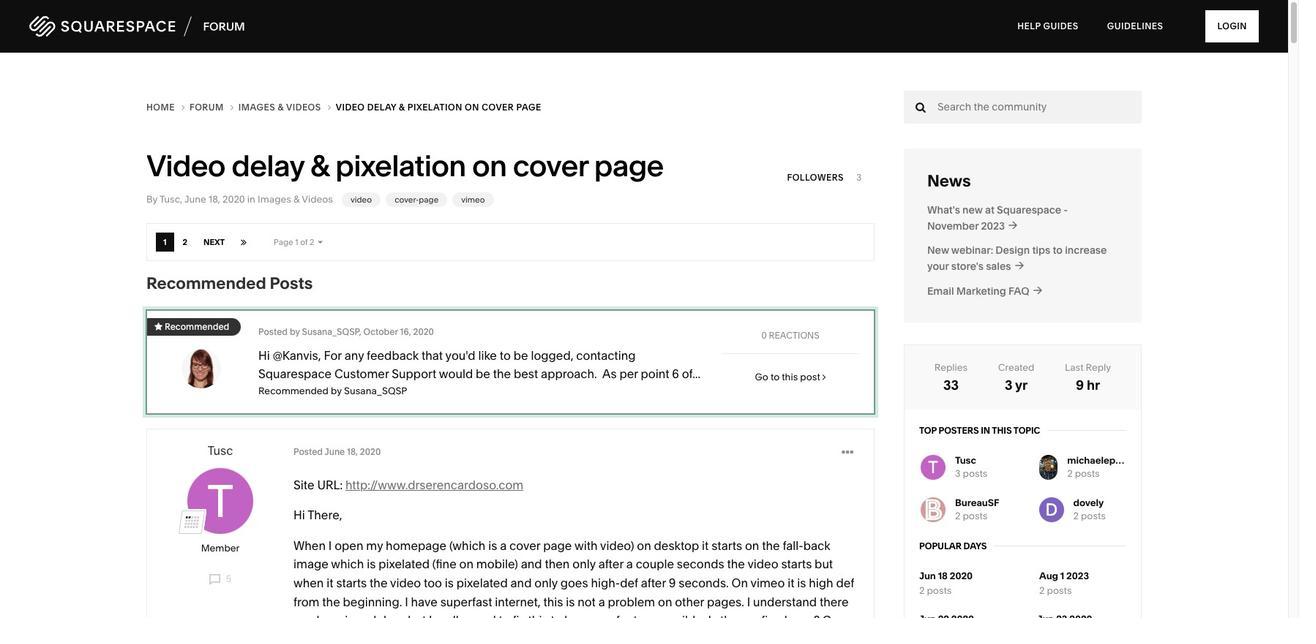 Task type: describe. For each thing, give the bounding box(es) containing it.
popular days
[[920, 541, 987, 552]]

is left not
[[566, 595, 575, 610]]

2 link
[[175, 233, 195, 252]]

0 horizontal spatial pixelated
[[379, 558, 430, 572]]

cover-page link
[[386, 193, 448, 207]]

1 vertical spatial after
[[641, 576, 666, 591]]

go to this post
[[755, 371, 823, 383]]

2 inside bureausf 2 posts
[[956, 510, 961, 522]]

is up mobile)
[[489, 539, 497, 553]]

0 vertical spatial starts
[[712, 539, 743, 553]]

site url: http://www.drserencardoso.com
[[294, 478, 524, 493]]

angle right image for forum
[[231, 103, 234, 112]]

0 vertical spatial susana_sqsp
[[302, 327, 359, 338]]

email marketing faq
[[928, 285, 1032, 298]]

page 1 of 2
[[274, 238, 318, 248]]

squarespace inside hi @kanvis,    for any feedback that you'd like to be logged, contacting squarespace customer support would be the best approach.  as per point 6 of... recommended by susana_sqsp
[[259, 367, 332, 382]]

be right can
[[317, 614, 331, 619]]

images & videos
[[239, 101, 324, 112]]

image
[[294, 558, 329, 572]]

0 horizontal spatial 1
[[163, 238, 167, 248]]

last
[[1066, 362, 1084, 374]]

what's new at squarespace - november 2023 link
[[928, 203, 1119, 235]]

michaeleparkour link
[[1068, 455, 1146, 467]]

to down only goes
[[551, 614, 562, 619]]

email
[[928, 285, 955, 298]]

5
[[224, 573, 232, 585]]

2020 inside jun 18 2020 2 posts
[[950, 570, 973, 582]]

be down not
[[565, 614, 579, 619]]

1 vertical spatial susana_sqsp link
[[344, 385, 407, 397]]

recommended inside hi @kanvis,    for any feedback that you'd like to be logged, contacting squarespace customer support would be the best approach.  as per point 6 of... recommended by susana_sqsp
[[259, 385, 329, 397]]

2 vertical spatial video
[[390, 576, 421, 591]]

angle right image
[[328, 103, 332, 112]]

9 inside last reply 9 hr
[[1076, 377, 1085, 394]]

forum link
[[190, 99, 239, 115]]

1 horizontal spatial tusc image
[[921, 455, 946, 480]]

posted by susana_sqsp , october 16, 2020
[[259, 327, 434, 338]]

yr
[[1016, 377, 1028, 394]]

0 horizontal spatial tusc
[[160, 193, 180, 205]]

login link
[[1206, 10, 1260, 42]]

2 vertical spatial this
[[528, 614, 548, 619]]

webinar:
[[952, 244, 994, 257]]

2023 inside what's new at squarespace - november 2023
[[982, 220, 1006, 233]]

1 vertical spatial june
[[325, 447, 345, 458]]

2 right of
[[310, 238, 314, 248]]

0 vertical spatial susana_sqsp link
[[302, 327, 359, 338]]

logged, contacting
[[531, 349, 636, 363]]

2 as from the left
[[640, 614, 653, 619]]

18
[[939, 570, 948, 582]]

0 vertical spatial video delay & pixelation on cover page
[[336, 101, 542, 112]]

caret down image
[[318, 239, 323, 247]]

to inside new webinar: design tips to increase your store's sales
[[1053, 244, 1063, 257]]

guidelines link
[[1095, 7, 1177, 45]]

recommended for recommended
[[163, 321, 229, 332]]

1 link
[[156, 233, 174, 252]]

1 vertical spatial videos
[[302, 193, 333, 205]]

to right go
[[771, 371, 780, 383]]

only
[[573, 558, 596, 572]]

1 vertical spatial 18,
[[347, 447, 358, 458]]

i left have
[[405, 595, 408, 610]]

is
[[708, 614, 718, 619]]

i down have
[[429, 614, 432, 619]]

0 horizontal spatial vimeo
[[462, 195, 485, 205]]

aug 1 2023 2 posts
[[1040, 570, 1090, 596]]

my
[[366, 539, 383, 553]]

a down understand
[[752, 614, 759, 619]]

minor
[[334, 614, 366, 619]]

dovely link
[[1074, 497, 1105, 509]]

can
[[294, 614, 314, 619]]

to inside hi @kanvis,    for any feedback that you'd like to be logged, contacting squarespace customer support would be the best approach.  as per point 6 of... recommended by susana_sqsp
[[500, 349, 511, 363]]

2 inside aug 1 2023 2 posts
[[1040, 585, 1045, 596]]

have
[[411, 595, 438, 610]]

replies
[[935, 362, 968, 374]]

0 horizontal spatial delay
[[232, 148, 304, 184]]

-
[[1064, 204, 1068, 217]]

0 horizontal spatial ,
[[180, 193, 182, 205]]

2 inside dovely 2 posts
[[1074, 510, 1079, 522]]

fall-
[[783, 539, 804, 553]]

posted for posted june 18, 2020
[[294, 447, 323, 458]]

squarespace inside what's new at squarespace - november 2023
[[998, 204, 1062, 217]]

1 vertical spatial cover
[[513, 148, 588, 184]]

0 vertical spatial images
[[239, 101, 275, 112]]

per
[[620, 367, 638, 382]]

created
[[999, 362, 1035, 374]]

tips
[[1033, 244, 1051, 257]]

2 right 1 link on the top left
[[183, 238, 188, 248]]

1 vertical spatial this
[[544, 595, 563, 610]]

hi @kanvis,    for any feedback that you'd like to be logged, contacting squarespace customer support would be the best approach.  as per point 6 of... recommended by susana_sqsp
[[259, 349, 701, 397]]

angle right image for home
[[182, 103, 185, 112]]

a up mobile)
[[500, 539, 507, 553]]

0 vertical spatial 3
[[857, 172, 862, 183]]

help guides
[[1018, 21, 1079, 31]]

login
[[1218, 21, 1248, 31]]

level 2 image
[[179, 510, 205, 536]]

& left angle right image
[[278, 101, 284, 112]]

posts inside jun 18 2020 2 posts
[[928, 585, 952, 596]]

1 vertical spatial there
[[721, 614, 750, 619]]

for
[[324, 349, 342, 363]]

forum
[[190, 101, 226, 112]]

post
[[801, 371, 821, 383]]

beginning.
[[343, 595, 402, 610]]

home
[[146, 101, 177, 112]]

aug
[[1040, 570, 1059, 582]]

0 vertical spatial but
[[815, 558, 834, 572]]

2020 right the 16,
[[413, 327, 434, 338]]

0 horizontal spatial tusc link
[[160, 193, 180, 205]]

the up minor
[[322, 595, 340, 610]]

1 for aug 1 2023 2 posts
[[1061, 570, 1065, 582]]

by tusc , june 18, 2020 in images & videos
[[146, 193, 333, 205]]

homepage
[[386, 539, 447, 553]]

your
[[928, 260, 949, 273]]

by
[[146, 193, 158, 205]]

posters
[[939, 425, 980, 436]]

a right not
[[599, 595, 605, 610]]

not
[[578, 595, 596, 610]]

2020 left the in
[[223, 193, 245, 205]]

then
[[545, 558, 570, 572]]

1 vertical spatial images & videos link
[[258, 193, 333, 205]]

& right angle right image
[[399, 101, 405, 112]]

video inside video link
[[351, 195, 372, 205]]

understand
[[754, 595, 817, 610]]

@kanvis,
[[273, 349, 321, 363]]

dovely image
[[1040, 498, 1064, 523]]

tusc for tusc 3 posts
[[956, 455, 977, 467]]

next
[[204, 238, 225, 248]]

be down like
[[476, 367, 491, 382]]

0 vertical spatial there
[[820, 595, 849, 610]]

days
[[964, 541, 987, 552]]

hi for hi there,
[[294, 508, 305, 523]]

9 inside when i open my homepage (which is a cover page with video) on desktop it starts on the fall-back image which is pixelated (fine on mobile) and then only after a couple seconds the video starts but when it starts the video too is pixelated and only goes high-def after 9 seconds. on vimeo it is high def from the beginning. i have superfast internet, this is not a problem on other pages. i understand there can be minor delays but i really need to fix this to be as perfect as possible. is there a fix please?
[[669, 576, 676, 591]]

customer
[[335, 367, 389, 382]]

search image
[[916, 102, 926, 113]]

0 reactions
[[762, 330, 820, 341]]

what's new at squarespace - november 2023
[[928, 204, 1068, 233]]

need
[[468, 614, 496, 619]]

is down my
[[367, 558, 376, 572]]

& up page 1 of 2
[[294, 193, 300, 205]]

top posters in this topic
[[920, 425, 1041, 436]]

2 fix from the left
[[762, 614, 775, 619]]

star image
[[155, 323, 163, 332]]

help guides link
[[1005, 7, 1092, 45]]

guides
[[1044, 21, 1079, 31]]

page
[[274, 238, 293, 248]]

i left the open
[[329, 539, 332, 553]]

1 horizontal spatial ,
[[359, 327, 362, 338]]

this
[[993, 425, 1012, 436]]

next link
[[196, 233, 232, 252]]



Task type: locate. For each thing, give the bounding box(es) containing it.
angle double right image
[[241, 238, 247, 248]]

susana_sqsp down customer in the left of the page
[[344, 385, 407, 397]]

it right the when
[[327, 576, 334, 591]]

0 vertical spatial pixelation
[[408, 101, 463, 112]]

1 vertical spatial posted
[[294, 447, 323, 458]]

1 vertical spatial recommended
[[163, 321, 229, 332]]

0 horizontal spatial hi
[[259, 349, 270, 363]]

3 for 3 yr
[[1005, 377, 1013, 394]]

2 horizontal spatial tusc
[[956, 455, 977, 467]]

mobile)
[[477, 558, 518, 572]]

jun
[[920, 570, 937, 582]]

1 vertical spatial images
[[258, 193, 291, 205]]

posts down 'dovely' link
[[1082, 510, 1106, 522]]

but down have
[[408, 614, 426, 619]]

fix down understand
[[762, 614, 775, 619]]

2020 up site url: http://www.drserencardoso.com
[[360, 447, 381, 458]]

9
[[1076, 377, 1085, 394], [669, 576, 676, 591]]

2 horizontal spatial starts
[[782, 558, 812, 572]]

superfast
[[441, 595, 492, 610]]

video
[[351, 195, 372, 205], [748, 558, 779, 572], [390, 576, 421, 591]]

0 vertical spatial images & videos link
[[239, 99, 336, 115]]

guidelines
[[1108, 21, 1164, 31]]

1 vertical spatial starts
[[782, 558, 812, 572]]

2 right michaeleparkour image
[[1068, 468, 1073, 480]]

problem
[[608, 595, 656, 610]]

1 vertical spatial video
[[748, 558, 779, 572]]

vimeo link
[[453, 193, 494, 207]]

images
[[239, 101, 275, 112], [258, 193, 291, 205]]

it up seconds
[[702, 539, 709, 553]]

to
[[1053, 244, 1063, 257], [500, 349, 511, 363], [771, 371, 780, 383], [499, 614, 510, 619], [551, 614, 562, 619]]

seconds.
[[679, 576, 729, 591]]

2 inside michaeleparkour 2 posts
[[1068, 468, 1073, 480]]

def right "high"
[[837, 576, 855, 591]]

as down not
[[582, 614, 595, 619]]

tusc image down top
[[921, 455, 946, 480]]

posts inside dovely 2 posts
[[1082, 510, 1106, 522]]

after up "high-"
[[599, 558, 624, 572]]

2 horizontal spatial it
[[788, 576, 795, 591]]

june up url:
[[325, 447, 345, 458]]

1 vertical spatial delay
[[232, 148, 304, 184]]

1 horizontal spatial 1
[[295, 238, 298, 248]]

posts for dovely
[[1082, 510, 1106, 522]]

1 fix from the left
[[513, 614, 526, 619]]

in
[[981, 425, 991, 436]]

1 vertical spatial by
[[331, 385, 342, 397]]

angle right image for go to this post
[[823, 373, 826, 382]]

recommended up susana_sqsp image
[[163, 321, 229, 332]]

0 vertical spatial video
[[336, 101, 365, 112]]

posts for michaeleparkour
[[1076, 468, 1100, 480]]

18, up site url: http://www.drserencardoso.com
[[347, 447, 358, 458]]

feedback
[[367, 349, 419, 363]]

point
[[641, 367, 670, 382]]

1 horizontal spatial video
[[336, 101, 365, 112]]

is
[[489, 539, 497, 553], [367, 558, 376, 572], [445, 576, 454, 591], [798, 576, 807, 591], [566, 595, 575, 610]]

new
[[928, 244, 950, 257]]

2023 down at
[[982, 220, 1006, 233]]

1 horizontal spatial hi
[[294, 508, 305, 523]]

1 horizontal spatial there
[[820, 595, 849, 610]]

too
[[424, 576, 442, 591]]

recommended for recommended posts
[[146, 274, 266, 294]]

starts down the which
[[336, 576, 367, 591]]

1 vertical spatial 3
[[1005, 377, 1013, 394]]

hi for hi @kanvis,    for any feedback that you'd like to be logged, contacting squarespace customer support would be the best approach.  as per point 6 of... recommended by susana_sqsp
[[259, 349, 270, 363]]

it up understand
[[788, 576, 795, 591]]

angle right image inside the forum link
[[231, 103, 234, 112]]

only goes
[[535, 576, 588, 591]]

angle right image right post
[[823, 373, 826, 382]]

top
[[920, 425, 937, 436]]

hi
[[259, 349, 270, 363], [294, 508, 305, 523]]

3 up bureausf link
[[956, 468, 961, 480]]

0 vertical spatial this
[[782, 371, 798, 383]]

1
[[163, 238, 167, 248], [295, 238, 298, 248], [1061, 570, 1065, 582]]

sales
[[987, 260, 1012, 273]]

Search search field
[[938, 91, 1072, 124]]

approach.  as
[[541, 367, 617, 382]]

page
[[517, 101, 542, 112], [595, 148, 664, 184], [419, 195, 439, 205], [544, 539, 572, 553]]

this down only goes
[[544, 595, 563, 610]]

delay right angle right image
[[367, 101, 397, 112]]

vimeo up understand
[[751, 576, 785, 591]]

there down pages. at the bottom right of page
[[721, 614, 750, 619]]

0 horizontal spatial video
[[146, 148, 225, 184]]

video left cover- at the left
[[351, 195, 372, 205]]

1 vertical spatial 9
[[669, 576, 676, 591]]

0 vertical spatial ,
[[180, 193, 182, 205]]

vimeo inside when i open my homepage (which is a cover page with video) on desktop it starts on the fall-back image which is pixelated (fine on mobile) and then only after a couple seconds the video starts but when it starts the video too is pixelated and only goes high-def after 9 seconds. on vimeo it is high def from the beginning. i have superfast internet, this is not a problem on other pages. i understand there can be minor delays but i really need to fix this to be as perfect as possible. is there a fix please?
[[751, 576, 785, 591]]

1 vertical spatial pixelated
[[457, 576, 508, 591]]

9 left hr
[[1076, 377, 1085, 394]]

bureausf image
[[921, 498, 946, 523]]

the up beginning. on the bottom of page
[[370, 576, 388, 591]]

angle right image
[[182, 103, 185, 112], [231, 103, 234, 112], [823, 373, 826, 382]]

posted for posted by susana_sqsp , october 16, 2020
[[259, 327, 288, 338]]

1 vertical spatial and
[[511, 576, 532, 591]]

be up the best
[[514, 349, 528, 363]]

new webinar: design tips to increase your store's sales link
[[928, 243, 1119, 275]]

posts inside aug 1 2023 2 posts
[[1048, 585, 1072, 596]]

1 vertical spatial pixelation
[[336, 148, 466, 184]]

1 vertical spatial hi
[[294, 508, 305, 523]]

tusc image
[[921, 455, 946, 480], [187, 469, 253, 535]]

and up internet,
[[511, 576, 532, 591]]

angle right image inside go to this post link
[[823, 373, 826, 382]]

michaeleparkour image
[[1040, 455, 1058, 480]]

reactions
[[769, 330, 820, 341]]

news
[[928, 171, 971, 191]]

cover inside when i open my homepage (which is a cover page with video) on desktop it starts on the fall-back image which is pixelated (fine on mobile) and then only after a couple seconds the video starts but when it starts the video too is pixelated and only goes high-def after 9 seconds. on vimeo it is high def from the beginning. i have superfast internet, this is not a problem on other pages. i understand there can be minor delays but i really need to fix this to be as perfect as possible. is there a fix please?
[[510, 539, 541, 553]]

is right too
[[445, 576, 454, 591]]

1 vertical spatial ,
[[359, 327, 362, 338]]

0 horizontal spatial by
[[290, 327, 300, 338]]

0 horizontal spatial but
[[408, 614, 426, 619]]

the up on
[[728, 558, 745, 572]]

0 horizontal spatial as
[[582, 614, 595, 619]]

0 horizontal spatial it
[[327, 576, 334, 591]]

1 horizontal spatial fix
[[762, 614, 775, 619]]

bureausf 2 posts
[[956, 497, 1000, 522]]

really
[[435, 614, 465, 619]]

this
[[782, 371, 798, 383], [544, 595, 563, 610], [528, 614, 548, 619]]

like
[[478, 349, 497, 363]]

comment image
[[209, 575, 221, 586]]

1 horizontal spatial 2023
[[1067, 570, 1090, 582]]

angle right image right home
[[182, 103, 185, 112]]

2 horizontal spatial video
[[748, 558, 779, 572]]

0 vertical spatial hi
[[259, 349, 270, 363]]

tusc for tusc
[[208, 443, 233, 458]]

squarespace forum image
[[29, 14, 245, 39]]

3 inside created 3 yr
[[1005, 377, 1013, 394]]

by inside hi @kanvis,    for any feedback that you'd like to be logged, contacting squarespace customer support would be the best approach.  as per point 6 of... recommended by susana_sqsp
[[331, 385, 342, 397]]

1 as from the left
[[582, 614, 595, 619]]

1 horizontal spatial def
[[837, 576, 855, 591]]

video up have
[[390, 576, 421, 591]]

more options... image
[[842, 444, 854, 462]]

open
[[335, 539, 364, 553]]

images right the in
[[258, 193, 291, 205]]

jun 18 2020 2 posts
[[920, 570, 973, 596]]

page 1 of 2 link
[[267, 233, 330, 252]]

what's
[[928, 204, 961, 217]]

created 3 yr
[[999, 362, 1035, 394]]

(which
[[450, 539, 486, 553]]

best
[[514, 367, 538, 382]]

to right tips
[[1053, 244, 1063, 257]]

hi there,
[[294, 508, 342, 523]]

0 vertical spatial delay
[[367, 101, 397, 112]]

store's
[[952, 260, 984, 273]]

back
[[804, 539, 831, 553]]

posts for bureausf
[[963, 510, 988, 522]]

starts
[[712, 539, 743, 553], [782, 558, 812, 572], [336, 576, 367, 591]]

tusc inside tusc 3 posts
[[956, 455, 977, 467]]

video up on
[[748, 558, 779, 572]]

1 def from the left
[[620, 576, 639, 591]]

0 horizontal spatial def
[[620, 576, 639, 591]]

2 def from the left
[[837, 576, 855, 591]]

0 vertical spatial 2023
[[982, 220, 1006, 233]]

member
[[201, 543, 240, 555]]

2 horizontal spatial 3
[[1005, 377, 1013, 394]]

, right by
[[180, 193, 182, 205]]

16,
[[400, 327, 411, 338]]

videos up 'caret down' icon
[[302, 193, 333, 205]]

it
[[702, 539, 709, 553], [327, 576, 334, 591], [788, 576, 795, 591]]

when
[[294, 539, 326, 553]]

squarespace left - at the right of page
[[998, 204, 1062, 217]]

video delay & pixelation on cover page
[[336, 101, 542, 112], [146, 148, 664, 184]]

pixelated
[[379, 558, 430, 572], [457, 576, 508, 591]]

0 horizontal spatial tusc image
[[187, 469, 253, 535]]

hi left @kanvis,
[[259, 349, 270, 363]]

high
[[809, 576, 834, 591]]

1 vertical spatial susana_sqsp
[[344, 385, 407, 397]]

2 down 'dovely' link
[[1074, 510, 1079, 522]]

posts inside michaeleparkour 2 posts
[[1076, 468, 1100, 480]]

other
[[675, 595, 705, 610]]

posted up site at the bottom left of the page
[[294, 447, 323, 458]]

last reply 9 hr
[[1066, 362, 1112, 394]]

2 down bureausf
[[956, 510, 961, 522]]

hi left "there,"
[[294, 508, 305, 523]]

the inside hi @kanvis,    for any feedback that you'd like to be logged, contacting squarespace customer support would be the best approach.  as per point 6 of... recommended by susana_sqsp
[[493, 367, 511, 382]]

1 vertical spatial 2023
[[1067, 570, 1090, 582]]

delays
[[369, 614, 405, 619]]

site
[[294, 478, 315, 493]]

0 vertical spatial 18,
[[209, 193, 220, 205]]

hr
[[1087, 377, 1101, 394]]

1 horizontal spatial delay
[[367, 101, 397, 112]]

1 horizontal spatial as
[[640, 614, 653, 619]]

posts inside bureausf 2 posts
[[963, 510, 988, 522]]

2 down jun
[[920, 585, 925, 596]]

0 horizontal spatial 3
[[857, 172, 862, 183]]

1 horizontal spatial vimeo
[[751, 576, 785, 591]]

1 horizontal spatial by
[[331, 385, 342, 397]]

2 horizontal spatial angle right image
[[823, 373, 826, 382]]

and
[[521, 558, 542, 572], [511, 576, 532, 591]]

0 horizontal spatial after
[[599, 558, 624, 572]]

0 vertical spatial squarespace
[[998, 204, 1062, 217]]

1 horizontal spatial posted
[[294, 447, 323, 458]]

1 left 2 link in the top of the page
[[163, 238, 167, 248]]

internet,
[[495, 595, 541, 610]]

michaeleparkour 2 posts
[[1068, 455, 1146, 480]]

as
[[582, 614, 595, 619], [640, 614, 653, 619]]

1 inside aug 1 2023 2 posts
[[1061, 570, 1065, 582]]

1 horizontal spatial june
[[325, 447, 345, 458]]

go to this post link
[[722, 365, 860, 389]]

recommended down next link
[[146, 274, 266, 294]]

squarespace down @kanvis,
[[259, 367, 332, 382]]

susana_sqsp link
[[302, 327, 359, 338], [344, 385, 407, 397]]

0 horizontal spatial june
[[185, 193, 206, 205]]

dovely 2 posts
[[1074, 497, 1106, 522]]

1 horizontal spatial it
[[702, 539, 709, 553]]

june right by
[[185, 193, 206, 205]]

video up by
[[146, 148, 225, 184]]

which
[[331, 558, 364, 572]]

posts inside tusc 3 posts
[[963, 468, 988, 480]]

posts up bureausf
[[963, 468, 988, 480]]

video) on
[[601, 539, 652, 553]]

susana_sqsp image
[[182, 349, 221, 389]]

new webinar: design tips to increase your store's sales
[[928, 244, 1108, 273]]

2 inside jun 18 2020 2 posts
[[920, 585, 925, 596]]

tusc
[[160, 193, 180, 205], [208, 443, 233, 458], [956, 455, 977, 467]]

1 left of
[[295, 238, 298, 248]]

1 horizontal spatial 9
[[1076, 377, 1085, 394]]

home link
[[146, 99, 190, 115]]

susana_sqsp inside hi @kanvis,    for any feedback that you'd like to be logged, contacting squarespace customer support would be the best approach.  as per point 6 of... recommended by susana_sqsp
[[344, 385, 407, 397]]

and left then
[[521, 558, 542, 572]]

increase
[[1066, 244, 1108, 257]]

0 vertical spatial vimeo
[[462, 195, 485, 205]]

pixelated down the homepage
[[379, 558, 430, 572]]

0 horizontal spatial starts
[[336, 576, 367, 591]]

0 horizontal spatial squarespace
[[259, 367, 332, 382]]

video right angle right image
[[336, 101, 365, 112]]

video
[[336, 101, 365, 112], [146, 148, 225, 184]]

videos left angle right image
[[286, 101, 321, 112]]

1 horizontal spatial but
[[815, 558, 834, 572]]

3 for 3 posts
[[956, 468, 961, 480]]

posts down aug
[[1048, 585, 1072, 596]]

18,
[[209, 193, 220, 205], [347, 447, 358, 458]]

possible.
[[656, 614, 706, 619]]

0 horizontal spatial fix
[[513, 614, 526, 619]]

couple
[[636, 558, 675, 572]]

2 vertical spatial starts
[[336, 576, 367, 591]]

6
[[673, 367, 680, 382]]

bureausf
[[956, 497, 1000, 509]]

images & videos link
[[239, 99, 336, 115], [258, 193, 333, 205]]

go
[[755, 371, 769, 383]]

posts
[[963, 468, 988, 480], [1076, 468, 1100, 480], [963, 510, 988, 522], [1082, 510, 1106, 522], [928, 585, 952, 596], [1048, 585, 1072, 596]]

on
[[465, 101, 480, 112], [472, 148, 507, 184], [745, 539, 760, 553], [460, 558, 474, 572], [658, 595, 673, 610]]

starts down fall-
[[782, 558, 812, 572]]

i down on
[[747, 595, 751, 610]]

2 vertical spatial recommended
[[259, 385, 329, 397]]

1 vertical spatial video
[[146, 148, 225, 184]]

is left "high"
[[798, 576, 807, 591]]

susana_sqsp link up for
[[302, 327, 359, 338]]

0 vertical spatial june
[[185, 193, 206, 205]]

angle right image right forum
[[231, 103, 234, 112]]

2 horizontal spatial 1
[[1061, 570, 1065, 582]]

0 vertical spatial recommended
[[146, 274, 266, 294]]

0 horizontal spatial 9
[[669, 576, 676, 591]]

http://www.drserencardoso.com link
[[346, 478, 524, 493]]

june
[[185, 193, 206, 205], [325, 447, 345, 458]]

0 vertical spatial after
[[599, 558, 624, 572]]

a down video) on
[[627, 558, 633, 572]]

2 horizontal spatial tusc link
[[956, 455, 977, 467]]

posted up @kanvis,
[[259, 327, 288, 338]]

9 up other at the bottom right
[[669, 576, 676, 591]]

0 horizontal spatial 2023
[[982, 220, 1006, 233]]

, left october
[[359, 327, 362, 338]]

angle right image inside home link
[[182, 103, 185, 112]]

but up "high"
[[815, 558, 834, 572]]

november
[[928, 220, 979, 233]]

recommended down @kanvis,
[[259, 385, 329, 397]]

1 horizontal spatial angle right image
[[231, 103, 234, 112]]

there down "high"
[[820, 595, 849, 610]]

& down angle right image
[[310, 148, 329, 184]]

3 left yr
[[1005, 377, 1013, 394]]

as down problem
[[640, 614, 653, 619]]

page inside when i open my homepage (which is a cover page with video) on desktop it starts on the fall-back image which is pixelated (fine on mobile) and then only after a couple seconds the video starts but when it starts the video too is pixelated and only goes high-def after 9 seconds. on vimeo it is high def from the beginning. i have superfast internet, this is not a problem on other pages. i understand there can be minor delays but i really need to fix this to be as perfect as possible. is there a fix please?
[[544, 539, 572, 553]]

images right forum
[[239, 101, 275, 112]]

pages.
[[707, 595, 745, 610]]

vimeo right cover-page link
[[462, 195, 485, 205]]

hi inside hi @kanvis,    for any feedback that you'd like to be logged, contacting squarespace customer support would be the best approach.  as per point 6 of... recommended by susana_sqsp
[[259, 349, 270, 363]]

posts for tusc
[[963, 468, 988, 480]]

this left post
[[782, 371, 798, 383]]

def up problem
[[620, 576, 639, 591]]

1 vertical spatial vimeo
[[751, 576, 785, 591]]

of...
[[682, 367, 701, 382]]

1 vertical spatial video delay & pixelation on cover page
[[146, 148, 664, 184]]

1 for page 1 of 2
[[295, 238, 298, 248]]

3 inside tusc 3 posts
[[956, 468, 961, 480]]

the
[[493, 367, 511, 382], [763, 539, 780, 553], [728, 558, 745, 572], [370, 576, 388, 591], [322, 595, 340, 610]]

1 right aug
[[1061, 570, 1065, 582]]

by down customer in the left of the page
[[331, 385, 342, 397]]

tusc 3 posts
[[956, 455, 988, 480]]

on
[[732, 576, 748, 591]]

this down internet,
[[528, 614, 548, 619]]

pixelated down mobile)
[[457, 576, 508, 591]]

the left fall-
[[763, 539, 780, 553]]

to down internet,
[[499, 614, 510, 619]]

1 horizontal spatial tusc link
[[208, 443, 233, 458]]

you'd
[[446, 349, 476, 363]]

2020 right 18
[[950, 570, 973, 582]]

2023 inside aug 1 2023 2 posts
[[1067, 570, 1090, 582]]

0 horizontal spatial 18,
[[209, 193, 220, 205]]

1 horizontal spatial pixelated
[[457, 576, 508, 591]]

0 vertical spatial posted
[[259, 327, 288, 338]]

0 vertical spatial and
[[521, 558, 542, 572]]

0 vertical spatial videos
[[286, 101, 321, 112]]

0 vertical spatial cover
[[482, 101, 514, 112]]

2 vertical spatial 3
[[956, 468, 961, 480]]

1 horizontal spatial video
[[390, 576, 421, 591]]

0 vertical spatial pixelated
[[379, 558, 430, 572]]



Task type: vqa. For each thing, say whether or not it's contained in the screenshot.
the pages. at the right of page
yes



